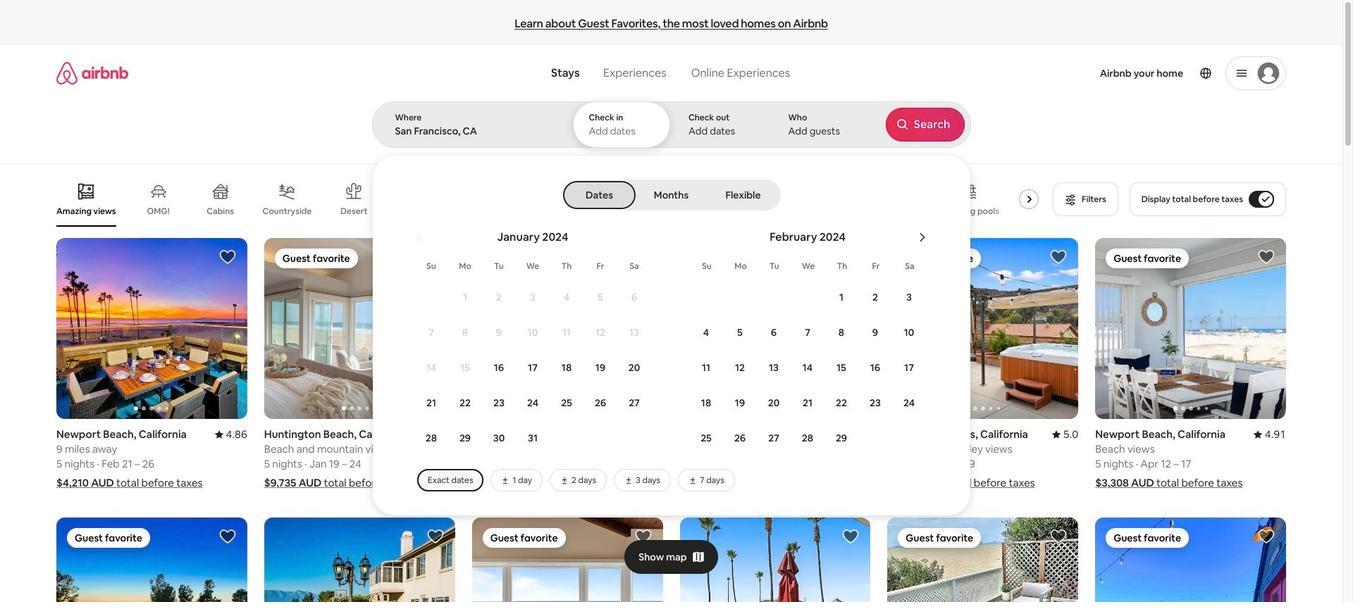 Task type: vqa. For each thing, say whether or not it's contained in the screenshot.
4.86 out of 5 average rating icon
yes



Task type: locate. For each thing, give the bounding box(es) containing it.
add to wishlist: hacienda heights, california image
[[1051, 249, 1068, 266]]

add to wishlist: corona, california image
[[427, 529, 444, 546]]

add to wishlist: newport beach, california image
[[219, 249, 236, 266], [635, 249, 652, 266]]

None search field
[[372, 45, 1354, 516]]

1 horizontal spatial add to wishlist: newport beach, california image
[[635, 249, 652, 266]]

tab panel
[[372, 102, 1354, 516]]

add to wishlist: mission viejo, california image
[[219, 529, 236, 546]]

4.86 out of 5 average rating image
[[215, 428, 247, 442]]

2 5.0 out of 5 average rating image from the left
[[1053, 428, 1079, 442]]

5.0 out of 5 average rating image
[[429, 428, 455, 442], [1053, 428, 1079, 442]]

calendar application
[[389, 215, 1354, 492]]

0 horizontal spatial 5.0 out of 5 average rating image
[[429, 428, 455, 442]]

0 horizontal spatial add to wishlist: newport beach, california image
[[219, 249, 236, 266]]

1 horizontal spatial 5.0 out of 5 average rating image
[[1053, 428, 1079, 442]]

add to wishlist: newport beach, california image
[[843, 249, 860, 266], [1259, 249, 1275, 266], [843, 529, 860, 546]]

group
[[56, 172, 1062, 227], [56, 238, 247, 420], [264, 238, 455, 420], [472, 238, 663, 420], [680, 238, 871, 420], [888, 238, 1270, 420], [1096, 238, 1287, 420], [56, 518, 247, 603], [264, 518, 455, 603], [472, 518, 663, 603], [680, 518, 871, 603], [888, 518, 1079, 603], [1096, 518, 1287, 603]]

tab list
[[565, 180, 778, 211]]

1 5.0 out of 5 average rating image from the left
[[429, 428, 455, 442]]

5.0 out of 5 average rating image for add to wishlist: huntington beach, california image
[[429, 428, 455, 442]]

add to wishlist: trabuco canyon, california image
[[1259, 529, 1275, 546]]



Task type: describe. For each thing, give the bounding box(es) containing it.
4.91 out of 5 average rating image
[[1254, 428, 1287, 442]]

what can we help you find? tab list
[[540, 58, 679, 89]]

add to wishlist: huntington beach, california image
[[635, 529, 652, 546]]

2 add to wishlist: newport beach, california image from the left
[[635, 249, 652, 266]]

1 add to wishlist: newport beach, california image from the left
[[219, 249, 236, 266]]

add to wishlist: huntington beach, california image
[[427, 249, 444, 266]]

5.0 out of 5 average rating image for add to wishlist: hacienda heights, california icon
[[1053, 428, 1079, 442]]

add to wishlist: long beach, california image
[[1051, 529, 1068, 546]]

Search destinations search field
[[395, 125, 549, 137]]

profile element
[[813, 45, 1287, 102]]



